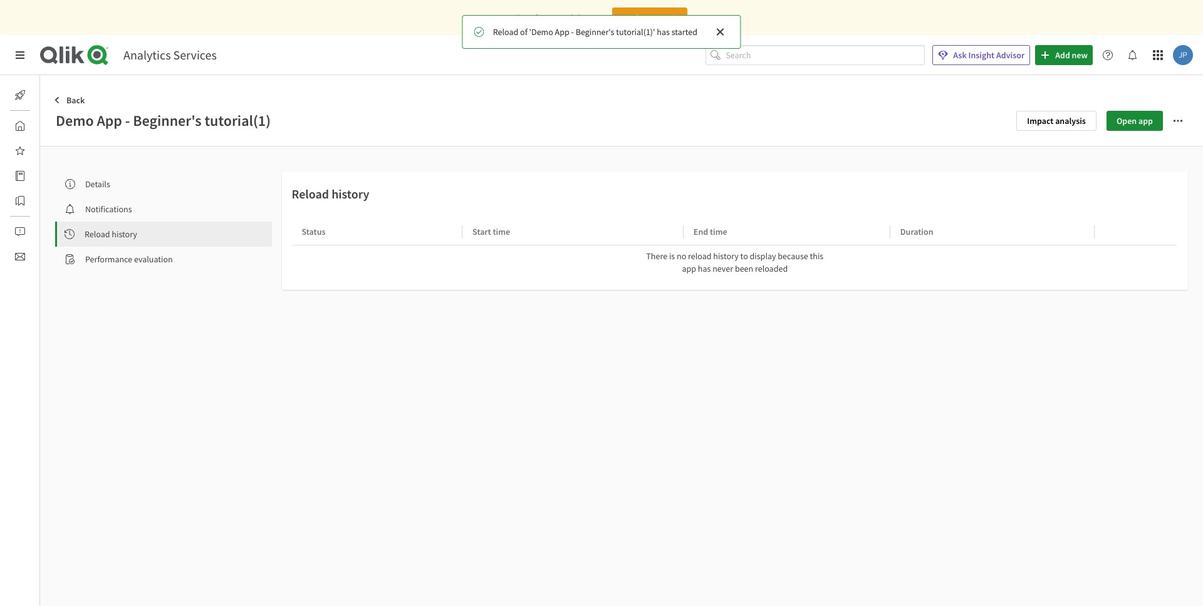 Task type: locate. For each thing, give the bounding box(es) containing it.
reload left 'of'
[[493, 26, 519, 38]]

demo
[[56, 111, 94, 130]]

activate now! link
[[612, 8, 688, 28]]

2 vertical spatial reload
[[85, 229, 110, 240]]

app down free days remaining: 12 at top
[[555, 26, 570, 38]]

1 horizontal spatial app
[[1139, 115, 1153, 126]]

0 vertical spatial -
[[571, 26, 574, 38]]

- down remaining:
[[571, 26, 574, 38]]

0 horizontal spatial beginner's
[[133, 111, 202, 130]]

analytics
[[123, 47, 171, 63]]

1 time from the left
[[493, 226, 510, 238]]

activate
[[624, 12, 655, 23]]

1 vertical spatial has
[[698, 263, 711, 275]]

reload history link
[[57, 222, 272, 247]]

free
[[516, 12, 532, 23]]

favorites image
[[15, 146, 25, 156]]

0 horizontal spatial time
[[493, 226, 510, 238]]

1 horizontal spatial time
[[710, 226, 727, 238]]

time
[[493, 226, 510, 238], [710, 226, 727, 238]]

ask insight advisor button
[[933, 45, 1031, 65]]

reload history up performance
[[85, 229, 137, 240]]

1 vertical spatial app
[[682, 263, 696, 275]]

is
[[669, 251, 675, 262]]

1 horizontal spatial app
[[555, 26, 570, 38]]

add
[[1056, 50, 1070, 61]]

reload up status
[[292, 186, 329, 202]]

time right start
[[493, 226, 510, 238]]

1 vertical spatial reload
[[292, 186, 329, 202]]

2 horizontal spatial reload
[[493, 26, 519, 38]]

reload down notifications in the top left of the page
[[85, 229, 110, 240]]

of
[[520, 26, 528, 38]]

0 vertical spatial history
[[332, 186, 369, 202]]

notifications link
[[55, 197, 272, 222]]

0 vertical spatial has
[[657, 26, 670, 38]]

reload
[[688, 251, 712, 262]]

'demo
[[529, 26, 553, 38]]

impact
[[1027, 115, 1054, 126]]

history
[[332, 186, 369, 202], [112, 229, 137, 240], [713, 251, 739, 262]]

start time
[[473, 226, 510, 238]]

reload history
[[292, 186, 369, 202], [85, 229, 137, 240]]

demo app - beginner's tutorial(1) button
[[55, 110, 1007, 131], [55, 110, 1007, 131]]

notifications
[[85, 204, 132, 215]]

reload history up status
[[292, 186, 369, 202]]

1 horizontal spatial reload
[[292, 186, 329, 202]]

impact analysis
[[1027, 115, 1086, 126]]

alerts
[[40, 226, 61, 238]]

has down reload
[[698, 263, 711, 275]]

demo app - beginner's tutorial(1)
[[56, 111, 271, 130]]

2 time from the left
[[710, 226, 727, 238]]

2 vertical spatial history
[[713, 251, 739, 262]]

reload
[[493, 26, 519, 38], [292, 186, 329, 202], [85, 229, 110, 240]]

open app
[[1117, 115, 1153, 126]]

0 horizontal spatial reload history
[[85, 229, 137, 240]]

history inside 'reload history' link
[[112, 229, 137, 240]]

-
[[571, 26, 574, 38], [125, 111, 130, 130]]

2 horizontal spatial history
[[713, 251, 739, 262]]

1 horizontal spatial reload history
[[292, 186, 369, 202]]

0 vertical spatial reload
[[493, 26, 519, 38]]

1 horizontal spatial -
[[571, 26, 574, 38]]

there is no reload history to display because this app has never been reloaded
[[646, 251, 824, 275]]

0 vertical spatial app
[[1139, 115, 1153, 126]]

never
[[713, 263, 733, 275]]

activate now!
[[624, 12, 675, 23]]

display
[[750, 251, 776, 262]]

details link
[[55, 172, 272, 197]]

1 vertical spatial -
[[125, 111, 130, 130]]

alerts link
[[10, 222, 61, 242]]

reload of 'demo app - beginner's tutorial(1)' has started
[[493, 26, 698, 38]]

- inside 'reload of 'demo app - beginner's tutorial(1)' has started' alert
[[571, 26, 574, 38]]

0 horizontal spatial app
[[682, 263, 696, 275]]

app right demo
[[97, 111, 122, 130]]

app down no
[[682, 263, 696, 275]]

has down the now!
[[657, 26, 670, 38]]

app right open
[[1139, 115, 1153, 126]]

navigation pane element
[[0, 80, 68, 272]]

0 horizontal spatial app
[[97, 111, 122, 130]]

performance evaluation link
[[55, 247, 272, 272]]

app
[[1139, 115, 1153, 126], [682, 263, 696, 275]]

1 vertical spatial reload history
[[85, 229, 137, 240]]

0 horizontal spatial has
[[657, 26, 670, 38]]

0 horizontal spatial -
[[125, 111, 130, 130]]

12
[[594, 12, 602, 23]]

0 horizontal spatial history
[[112, 229, 137, 240]]

reload inside alert
[[493, 26, 519, 38]]

app
[[555, 26, 570, 38], [97, 111, 122, 130]]

back link
[[50, 90, 90, 110]]

1 horizontal spatial beginner's
[[576, 26, 615, 38]]

has
[[657, 26, 670, 38], [698, 263, 711, 275]]

time right end
[[710, 226, 727, 238]]

1 horizontal spatial has
[[698, 263, 711, 275]]

remaining:
[[552, 12, 592, 23]]

Search text field
[[726, 45, 925, 65]]

has inside alert
[[657, 26, 670, 38]]

catalog
[[40, 170, 68, 182]]

add new button
[[1036, 45, 1093, 65]]

reload for 'reload of 'demo app - beginner's tutorial(1)' has started' alert
[[493, 26, 519, 38]]

0 vertical spatial beginner's
[[576, 26, 615, 38]]

analytics services element
[[123, 47, 217, 63]]

beginner's
[[576, 26, 615, 38], [133, 111, 202, 130]]

1 vertical spatial history
[[112, 229, 137, 240]]

tutorial(1)
[[205, 111, 271, 130]]

- right demo
[[125, 111, 130, 130]]

0 vertical spatial app
[[555, 26, 570, 38]]

home image
[[15, 121, 25, 131]]

ask
[[954, 50, 967, 61]]

0 horizontal spatial reload
[[85, 229, 110, 240]]



Task type: vqa. For each thing, say whether or not it's contained in the screenshot.
the middle Reload
yes



Task type: describe. For each thing, give the bounding box(es) containing it.
subscriptions image
[[15, 252, 25, 262]]

more actions image
[[1173, 116, 1183, 126]]

services
[[173, 47, 217, 63]]

home
[[40, 120, 62, 132]]

catalog image
[[15, 171, 25, 181]]

this
[[810, 251, 824, 262]]

open app button
[[1107, 111, 1163, 131]]

performance evaluation
[[85, 254, 173, 265]]

james peterson image
[[1173, 45, 1193, 65]]

to
[[741, 251, 748, 262]]

tutorial(1)'
[[616, 26, 655, 38]]

analytics services
[[123, 47, 217, 63]]

analysis
[[1056, 115, 1086, 126]]

impact analysis button
[[1017, 111, 1097, 131]]

reload for 'reload history' link
[[85, 229, 110, 240]]

duration
[[901, 226, 934, 238]]

no
[[677, 251, 686, 262]]

reloaded
[[755, 263, 788, 275]]

ask insight advisor
[[954, 50, 1025, 61]]

been
[[735, 263, 754, 275]]

open
[[1117, 115, 1137, 126]]

catalog link
[[10, 166, 68, 186]]

time for end time
[[710, 226, 727, 238]]

0 vertical spatial reload history
[[292, 186, 369, 202]]

app inside button
[[1139, 115, 1153, 126]]

new
[[1072, 50, 1088, 61]]

performance
[[85, 254, 132, 265]]

now!
[[656, 12, 675, 23]]

details
[[85, 179, 110, 190]]

time for start time
[[493, 226, 510, 238]]

collections image
[[15, 196, 25, 206]]

home link
[[10, 116, 62, 136]]

there
[[646, 251, 668, 262]]

1 vertical spatial beginner's
[[133, 111, 202, 130]]

add new
[[1056, 50, 1088, 61]]

getting started image
[[15, 90, 25, 100]]

searchbar element
[[706, 45, 925, 65]]

1 horizontal spatial history
[[332, 186, 369, 202]]

start
[[473, 226, 491, 238]]

days
[[533, 12, 551, 23]]

free days remaining: 12
[[516, 12, 602, 23]]

end time
[[694, 226, 727, 238]]

evaluation
[[134, 254, 173, 265]]

end
[[694, 226, 708, 238]]

app inside there is no reload history to display because this app has never been reloaded
[[682, 263, 696, 275]]

status
[[302, 226, 326, 238]]

app inside 'reload of 'demo app - beginner's tutorial(1)' has started' alert
[[555, 26, 570, 38]]

started
[[672, 26, 698, 38]]

history inside there is no reload history to display because this app has never been reloaded
[[713, 251, 739, 262]]

beginner's inside alert
[[576, 26, 615, 38]]

alerts image
[[15, 227, 25, 237]]

because
[[778, 251, 808, 262]]

insight
[[969, 50, 995, 61]]

back
[[66, 95, 85, 106]]

open sidebar menu image
[[15, 50, 25, 60]]

advisor
[[997, 50, 1025, 61]]

1 vertical spatial app
[[97, 111, 122, 130]]

has inside there is no reload history to display because this app has never been reloaded
[[698, 263, 711, 275]]

reload of 'demo app - beginner's tutorial(1)' has started alert
[[462, 15, 741, 49]]



